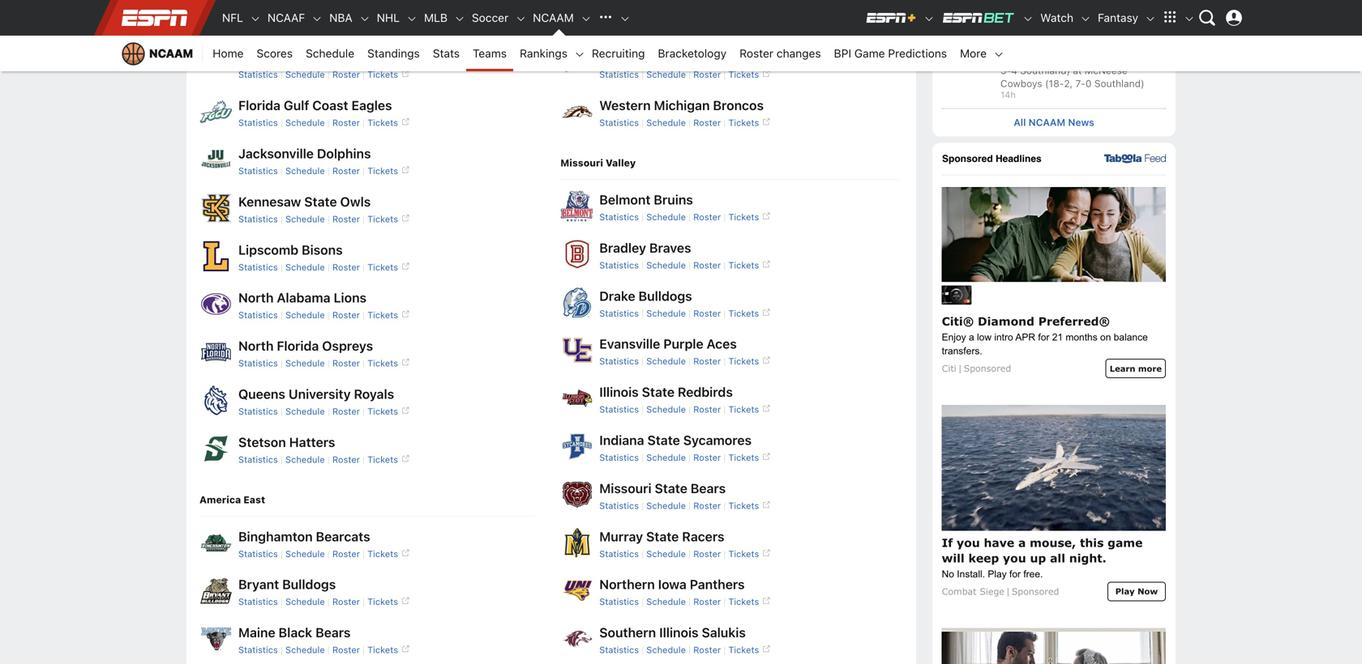 Task type: locate. For each thing, give the bounding box(es) containing it.
ncaam image
[[580, 13, 592, 24]]

0 vertical spatial southland)
[[1020, 65, 1070, 76]]

2 horizontal spatial ncaam
[[1029, 117, 1066, 128]]

lipscomb bisons image
[[199, 240, 232, 272]]

tickets link for kennesaw state owls
[[367, 214, 409, 225]]

more image
[[993, 49, 1005, 60]]

at
[[1073, 65, 1082, 76]]

tickets for evansville purple aces
[[728, 357, 759, 367]]

roster for toledo rockets
[[693, 69, 721, 80]]

america
[[199, 494, 241, 506]]

1 vertical spatial ncaam
[[149, 47, 193, 60]]

sponsored headlines
[[942, 153, 1042, 165]]

statistics down southern
[[599, 645, 639, 656]]

1 vertical spatial missouri
[[599, 481, 652, 497]]

espn bet image up more
[[942, 11, 1016, 24]]

0 vertical spatial missouri
[[561, 157, 603, 169]]

watch image
[[1080, 13, 1091, 24]]

sponsored link for mouse,
[[1012, 586, 1059, 597]]

statistics for evansville purple aces
[[599, 357, 639, 367]]

2 northwestern from the top
[[1001, 52, 1063, 63]]

statistics for north florida ospreys
[[238, 358, 278, 369]]

2 vertical spatial ncaam
[[1029, 117, 1066, 128]]

statistics schedule roster down kennesaw state owls link
[[238, 214, 360, 225]]

schedule link for illinois state redbirds
[[646, 405, 686, 415]]

statistics for stetson hatters
[[238, 455, 278, 465]]

statistics link for illinois state redbirds
[[599, 405, 639, 415]]

statistics link for drake bulldogs
[[599, 308, 639, 319]]

statistics for jacksonville dolphins
[[238, 166, 278, 176]]

statistics schedule roster for stetson hatters
[[238, 455, 360, 465]]

keep
[[969, 552, 999, 565]]

| right "siege"
[[1006, 586, 1010, 597]]

stetson hatters
[[238, 435, 335, 450]]

ncaam right all
[[1029, 117, 1066, 128]]

statistics link down lipscomb
[[238, 262, 278, 273]]

list
[[199, 0, 535, 468], [561, 0, 898, 131], [942, 0, 1166, 100], [561, 190, 898, 665], [199, 527, 535, 665]]

list item
[[942, 0, 1166, 2]]

toledo rockets
[[599, 50, 693, 65]]

statistics for north alabama lions
[[238, 310, 278, 321]]

bears for maine black bears
[[316, 626, 351, 641]]

university
[[289, 387, 351, 402]]

statistics down belmont
[[599, 212, 639, 223]]

watch
[[1040, 11, 1074, 24]]

salukis
[[702, 626, 746, 641]]

statistics schedule roster for drake bulldogs
[[599, 308, 721, 319]]

jacksonville dolphins link
[[238, 146, 371, 161]]

state for kennesaw state owls
[[304, 194, 337, 210]]

0 horizontal spatial for
[[1010, 569, 1021, 580]]

1 vertical spatial |
[[1006, 586, 1010, 597]]

statistics link down kennesaw
[[238, 214, 278, 225]]

0 vertical spatial |
[[958, 363, 962, 374]]

statistics link for florida gulf coast eagles
[[238, 118, 278, 128]]

america east
[[199, 494, 265, 506]]

0 vertical spatial ncaam
[[533, 11, 574, 24]]

1 horizontal spatial |
[[1006, 586, 1010, 597]]

statistics schedule roster for murray state racers
[[599, 549, 721, 560]]

14h
[[1001, 90, 1016, 100]]

queens
[[238, 387, 285, 402]]

statistics for kennesaw state owls
[[238, 214, 278, 225]]

statistics link for eastern kentucky colonels
[[238, 69, 278, 80]]

north for north florida ospreys
[[238, 339, 274, 354]]

statistics link up indiana
[[599, 405, 639, 415]]

schedule for drake bulldogs
[[646, 308, 686, 319]]

0 vertical spatial play
[[988, 569, 1007, 580]]

stats link
[[426, 36, 466, 71]]

tickets link for belmont bruins
[[728, 212, 771, 223]]

standings
[[367, 47, 420, 60]]

schedule for north florida ospreys
[[285, 358, 325, 369]]

eastern kentucky colonels link
[[238, 50, 403, 65]]

schedule down evansville purple aces link
[[646, 357, 686, 367]]

0 vertical spatial bears
[[347, 1, 382, 17]]

roster link for belmont bruins
[[693, 212, 721, 223]]

statistics schedule roster for queens university royals
[[238, 407, 360, 417]]

ncaam link
[[526, 0, 580, 36], [114, 36, 203, 71]]

statistics down bryant
[[238, 597, 278, 608]]

0 vertical spatial north
[[238, 290, 274, 306]]

following
[[1048, 24, 1091, 36]]

statistics for indiana state sycamores
[[599, 453, 639, 463]]

southland) up (18-
[[1020, 65, 1070, 76]]

roster for lipscomb bisons
[[332, 262, 360, 273]]

statistics schedule roster for binghamton bearcats
[[238, 549, 360, 560]]

indiana state sycamores link
[[599, 433, 752, 448]]

bearcats
[[316, 529, 370, 545]]

statistics down the drake
[[599, 308, 639, 319]]

free.
[[1024, 569, 1043, 580]]

15,
[[1147, 52, 1160, 63]]

bryant
[[238, 577, 279, 593]]

play inside 'button'
[[1116, 587, 1135, 597]]

schedule down rockets
[[646, 69, 686, 80]]

1 vertical spatial bears
[[691, 481, 726, 497]]

schedule link for jacksonville dolphins
[[285, 166, 325, 176]]

statistics link down maine
[[238, 645, 278, 656]]

0 vertical spatial a
[[969, 332, 974, 343]]

will
[[942, 552, 965, 565]]

mcneese up point
[[1001, 24, 1045, 36]]

schedule down central arkansas bears link
[[285, 21, 325, 32]]

illinois right illinois state redbirds image
[[599, 385, 639, 400]]

1 vertical spatial north
[[238, 339, 274, 354]]

statistics schedule roster for missouri state bears
[[599, 501, 721, 512]]

tickets link for binghamton bearcats
[[367, 549, 409, 560]]

roster link for toledo rockets
[[693, 69, 721, 80]]

1 horizontal spatial espn bet image
[[1023, 13, 1034, 24]]

missouri left valley
[[561, 157, 603, 169]]

for inside citi® diamond preferred® enjoy a low intro apr for 21 months on balance transfers. citi | sponsored
[[1038, 332, 1050, 343]]

schedule down lipscomb bisons at left
[[285, 262, 325, 273]]

dolphins
[[317, 146, 371, 161]]

fantasy link
[[1091, 0, 1145, 36]]

0 vertical spatial northwestern
[[1001, 11, 1066, 23]]

for left 21
[[1038, 332, 1050, 343]]

tickets for illinois state redbirds
[[728, 405, 759, 415]]

statistics down maine
[[238, 645, 278, 656]]

sponsored down free.
[[1012, 586, 1059, 597]]

statistics schedule roster down north florida ospreys
[[238, 358, 360, 369]]

1 vertical spatial northwestern
[[1001, 52, 1063, 63]]

schedule link down the binghamton bearcats
[[285, 549, 325, 560]]

statistics schedule roster down bryant bulldogs
[[238, 597, 360, 608]]

queens university royals
[[238, 387, 394, 402]]

roster link for kennesaw state owls
[[332, 214, 360, 225]]

state down indiana state sycamores link
[[655, 481, 687, 497]]

1 horizontal spatial ncaam link
[[526, 0, 580, 36]]

statistics schedule roster for northern iowa panthers
[[599, 597, 721, 608]]

florida gulf coast eagles link
[[238, 98, 392, 113]]

western michigan broncos
[[599, 98, 764, 113]]

roster link for binghamton bearcats
[[332, 549, 360, 560]]

1 horizontal spatial bulldogs
[[639, 288, 692, 304]]

north florida ospreys
[[238, 339, 373, 354]]

nba image
[[359, 13, 370, 24]]

bulldogs
[[639, 288, 692, 304], [282, 577, 336, 593]]

schedule down braves
[[646, 260, 686, 271]]

mcneese down demons
[[1085, 65, 1128, 76]]

schedule link down bruins
[[646, 212, 686, 223]]

state
[[1069, 11, 1094, 23], [1066, 52, 1090, 63], [304, 194, 337, 210], [642, 385, 675, 400], [647, 433, 680, 448], [655, 481, 687, 497], [646, 529, 679, 545]]

schedule down southern illinois salukis
[[646, 645, 686, 656]]

a
[[969, 332, 974, 343], [1018, 536, 1026, 550]]

2 vertical spatial sponsored
[[1012, 586, 1059, 597]]

home link
[[206, 36, 250, 71]]

schedule down north florida ospreys
[[285, 358, 325, 369]]

schedule link down murray state racers link
[[646, 549, 686, 560]]

statistics right north alabama lions icon
[[238, 310, 278, 321]]

schedule link down missouri state bears link at the bottom of page
[[646, 501, 686, 512]]

northwestern
[[1001, 11, 1066, 23], [1001, 52, 1063, 63]]

jacksonville dolphins
[[238, 146, 371, 161]]

diamond
[[978, 315, 1035, 328]]

schedule link down lipscomb bisons at left
[[285, 262, 325, 273]]

maine black bears image
[[199, 623, 232, 656]]

statistics down murray
[[599, 549, 639, 560]]

1 horizontal spatial ncaam
[[533, 11, 574, 24]]

state left owls
[[304, 194, 337, 210]]

statistics for maine black bears
[[238, 645, 278, 656]]

0 vertical spatial you
[[957, 536, 980, 550]]

schedule link down ncaaf icon
[[299, 36, 361, 71]]

statistics schedule roster down the binghamton bearcats
[[238, 549, 360, 560]]

statistics up queens
[[238, 358, 278, 369]]

statistics schedule roster down gulf
[[238, 118, 360, 128]]

tickets link for queens university royals
[[367, 407, 409, 417]]

schedule link down north florida ospreys
[[285, 358, 325, 369]]

nba
[[329, 11, 353, 24]]

list containing ohio bobcats
[[561, 0, 898, 131]]

1 vertical spatial sponsored
[[964, 363, 1011, 374]]

statistics link down stetson
[[238, 455, 278, 465]]

statistics schedule roster down bruins
[[599, 212, 721, 223]]

roster link for bradley braves
[[693, 260, 721, 271]]

fantasy image
[[1145, 13, 1156, 24]]

roster for drake bulldogs
[[693, 308, 721, 319]]

statistics for bryant bulldogs
[[238, 597, 278, 608]]

game
[[854, 47, 885, 60]]

ncaam left eastern kentucky colonels icon
[[149, 47, 193, 60]]

roster for eastern kentucky colonels
[[332, 69, 360, 80]]

drake bulldogs image
[[561, 286, 593, 318]]

sponsored inside citi® diamond preferred® enjoy a low intro apr for 21 months on balance transfers. citi | sponsored
[[964, 363, 1011, 374]]

0 vertical spatial florida
[[238, 98, 281, 113]]

game
[[1108, 536, 1143, 550]]

1 vertical spatial for
[[1010, 569, 1021, 580]]

tickets link for florida gulf coast eagles
[[367, 118, 409, 128]]

list containing central arkansas bears
[[199, 0, 535, 468]]

statistics schedule roster down illinois state redbirds
[[599, 405, 721, 415]]

roster changes
[[740, 47, 821, 60]]

north florida ospreys image
[[199, 336, 232, 369]]

0 horizontal spatial play
[[988, 569, 1007, 580]]

murray state racers image
[[561, 527, 593, 559]]

statistics link
[[238, 21, 278, 32], [238, 69, 278, 80], [599, 69, 639, 80], [238, 118, 278, 128], [599, 118, 639, 128], [238, 166, 278, 176], [599, 212, 639, 223], [238, 214, 278, 225], [599, 260, 639, 271], [238, 262, 278, 273], [599, 308, 639, 319], [238, 310, 278, 321], [599, 357, 639, 367], [238, 358, 278, 369], [599, 405, 639, 415], [238, 407, 278, 417], [599, 453, 639, 463], [238, 455, 278, 465], [599, 501, 639, 512], [238, 549, 278, 560], [599, 549, 639, 560], [238, 597, 278, 608], [599, 597, 639, 608], [238, 645, 278, 656], [599, 645, 639, 656]]

roster for binghamton bearcats
[[332, 549, 360, 560]]

statistics link for maine black bears
[[238, 645, 278, 656]]

statistics schedule roster for bryant bulldogs
[[238, 597, 360, 608]]

rankings link
[[513, 36, 574, 71]]

schedule link down gulf
[[285, 118, 325, 128]]

schedule link for belmont bruins
[[646, 212, 686, 223]]

0 vertical spatial sponsored link
[[964, 363, 1011, 374]]

up
[[1030, 552, 1046, 565]]

bears
[[347, 1, 382, 17], [691, 481, 726, 497], [316, 626, 351, 641]]

northwestern state visits mcneese following garcia's 20-point showing element
[[1001, 11, 1166, 49]]

stats
[[433, 47, 460, 60]]

1 vertical spatial sponsored link
[[1012, 586, 1059, 597]]

all
[[1050, 552, 1065, 565]]

gulf
[[284, 98, 309, 113]]

florida
[[238, 98, 281, 113], [277, 339, 319, 354]]

bradley braves image
[[561, 238, 593, 270]]

state for northwestern state visits mcneese following garcia's 20- point showing northwestern state demons (5-15, 3-4 southland) at mcneese cowboys (18-2, 7-0 southland) 14h
[[1069, 11, 1094, 23]]

statistics up indiana
[[599, 405, 639, 415]]

colonels
[[349, 50, 403, 65]]

1 vertical spatial illinois
[[659, 626, 699, 641]]

binghamton
[[238, 529, 313, 545]]

have
[[984, 536, 1015, 550]]

schedule down northern iowa panthers
[[646, 597, 686, 608]]

play now button
[[1108, 582, 1166, 602]]

tickets link
[[367, 21, 409, 32], [367, 69, 409, 80], [728, 69, 771, 80], [367, 118, 409, 128], [728, 118, 771, 128], [367, 166, 409, 176], [728, 212, 771, 223], [367, 214, 409, 225], [728, 260, 771, 271], [367, 262, 409, 273], [728, 308, 771, 319], [367, 310, 409, 321], [728, 357, 771, 367], [367, 358, 409, 369], [728, 405, 771, 415], [367, 407, 409, 417], [728, 453, 771, 463], [367, 455, 409, 465], [728, 501, 771, 512], [367, 549, 409, 560], [728, 549, 771, 560], [367, 597, 409, 608], [728, 597, 771, 608], [367, 645, 409, 656], [728, 645, 771, 656]]

statistics link down evansville
[[599, 357, 639, 367]]

1 horizontal spatial a
[[1018, 536, 1026, 550]]

bryant bulldogs link
[[238, 577, 336, 593]]

statistics link for belmont bruins
[[599, 212, 639, 223]]

tickets link for toledo rockets
[[728, 69, 771, 80]]

roster link for murray state racers
[[693, 549, 721, 560]]

roster link for maine black bears
[[332, 645, 360, 656]]

schedule link down black
[[285, 645, 325, 656]]

play up "siege"
[[988, 569, 1007, 580]]

florida left gulf
[[238, 98, 281, 113]]

intro
[[994, 332, 1013, 343]]

soccer image
[[515, 13, 526, 24]]

murray
[[599, 529, 643, 545]]

0 horizontal spatial |
[[958, 363, 962, 374]]

missouri down indiana
[[599, 481, 652, 497]]

1 vertical spatial bulldogs
[[282, 577, 336, 593]]

nhl image
[[406, 13, 418, 24]]

night.
[[1069, 552, 1107, 565]]

statistics for illinois state redbirds
[[599, 405, 639, 415]]

tickets for bradley braves
[[728, 260, 759, 271]]

statistics link down belmont
[[599, 212, 639, 223]]

cowboys
[[1001, 78, 1042, 89]]

roster inside central arkansas bears statistics schedule roster tickets
[[332, 21, 360, 32]]

sycamores
[[683, 433, 752, 448]]

schedule down black
[[285, 645, 325, 656]]

central arkansas bears image
[[199, 0, 232, 31]]

tickets for maine black bears
[[367, 645, 398, 656]]

eastern
[[238, 50, 285, 65]]

statistics down evansville
[[599, 357, 639, 367]]

statistics link up queens
[[238, 358, 278, 369]]

espn bet image
[[942, 11, 1016, 24], [1023, 13, 1034, 24]]

statistics down stetson
[[238, 455, 278, 465]]

balance
[[1114, 332, 1148, 343]]

schedule link down queens university royals link
[[285, 407, 325, 417]]

north alabama lions
[[238, 290, 367, 306]]

sponsored down transfers.
[[964, 363, 1011, 374]]

schedule inside central arkansas bears statistics schedule roster tickets
[[285, 21, 325, 32]]

nfl image
[[250, 13, 261, 24]]

learn
[[1110, 364, 1136, 374]]

1 horizontal spatial for
[[1038, 332, 1050, 343]]

0 vertical spatial mcneese
[[1001, 24, 1045, 36]]

for inside if you have a mouse, this game will keep you up all night. no install. play for free. combat siege | sponsored
[[1010, 569, 1021, 580]]

statistics link down the binghamton
[[238, 549, 278, 560]]

statistics up jacksonville
[[238, 118, 278, 128]]

0 horizontal spatial ncaam link
[[114, 36, 203, 71]]

schedule down illinois state redbirds
[[646, 405, 686, 415]]

play inside if you have a mouse, this game will keep you up all night. no install. play for free. combat siege | sponsored
[[988, 569, 1007, 580]]

statistics link down the drake
[[599, 308, 639, 319]]

ohio
[[599, 1, 628, 17]]

1 north from the top
[[238, 290, 274, 306]]

schedule for stetson hatters
[[285, 455, 325, 465]]

statistics link for bryant bulldogs
[[238, 597, 278, 608]]

roster link for drake bulldogs
[[693, 308, 721, 319]]

2,
[[1064, 78, 1073, 89]]

statistics link right north alabama lions icon
[[238, 310, 278, 321]]

toledo rockets image
[[561, 47, 593, 80]]

1 vertical spatial a
[[1018, 536, 1026, 550]]

1 northwestern from the top
[[1001, 11, 1066, 23]]

coast
[[312, 98, 348, 113]]

0 vertical spatial for
[[1038, 332, 1050, 343]]

schedule link for stetson hatters
[[285, 455, 325, 465]]

schedule for western michigan broncos
[[646, 118, 686, 128]]

ohio bobcats image
[[561, 0, 593, 31]]

missouri for missouri valley
[[561, 157, 603, 169]]

statistics link for north florida ospreys
[[238, 358, 278, 369]]

0 horizontal spatial southland)
[[1020, 65, 1070, 76]]

statistics link down southern
[[599, 645, 639, 656]]

statistics schedule roster down queens university royals
[[238, 407, 360, 417]]

garcia's
[[1094, 24, 1133, 36]]

statistics schedule roster for kennesaw state owls
[[238, 214, 360, 225]]

belmont bruins image
[[561, 190, 593, 222]]

you right if
[[957, 536, 980, 550]]

statistics link for missouri state bears
[[599, 501, 639, 512]]

2 vertical spatial bears
[[316, 626, 351, 641]]

queens university royals image
[[199, 384, 232, 417]]

1 horizontal spatial play
[[1116, 587, 1135, 597]]

1 horizontal spatial mcneese
[[1085, 65, 1128, 76]]

mcneese
[[1001, 24, 1045, 36], [1085, 65, 1128, 76]]

2 north from the top
[[238, 339, 274, 354]]

0 horizontal spatial ncaam
[[149, 47, 193, 60]]

iowa
[[658, 577, 687, 593]]

bryant bulldogs
[[238, 577, 336, 593]]

scores link
[[250, 36, 299, 71]]

sponsored left headlines
[[942, 153, 993, 165]]

statistics schedule roster down southern illinois salukis
[[599, 645, 721, 656]]

schedule link down illinois state redbirds
[[646, 405, 686, 415]]

statistics inside central arkansas bears statistics schedule roster tickets
[[238, 21, 278, 32]]

schedule link for northern iowa panthers
[[646, 597, 686, 608]]

schedule for eastern kentucky colonels
[[285, 69, 325, 80]]

this
[[1080, 536, 1104, 550]]

schedule down bruins
[[646, 212, 686, 223]]

state up following
[[1069, 11, 1094, 23]]

statistics link for stetson hatters
[[238, 455, 278, 465]]

1 vertical spatial southland)
[[1095, 78, 1145, 89]]

statistics link up murray
[[599, 501, 639, 512]]

statistics schedule roster for lipscomb bisons
[[238, 262, 360, 273]]

statistics schedule roster down missouri state bears link at the bottom of page
[[599, 501, 721, 512]]

state up at
[[1066, 52, 1090, 63]]

schedule down bryant bulldogs
[[285, 597, 325, 608]]

tickets link for southern illinois salukis
[[728, 645, 771, 656]]

schedule link down "western michigan broncos" link on the top of the page
[[646, 118, 686, 128]]

statistics link down northern
[[599, 597, 639, 608]]

1 vertical spatial you
[[1003, 552, 1026, 565]]

statistics down kennesaw
[[238, 214, 278, 225]]

schedule link down bryant bulldogs
[[285, 597, 325, 608]]

schedule link down rockets
[[646, 69, 686, 80]]

1 horizontal spatial southland)
[[1095, 78, 1145, 89]]

tickets link for north florida ospreys
[[367, 358, 409, 369]]

play left 'now'
[[1116, 587, 1135, 597]]

nfl link
[[216, 0, 250, 36]]

espn plus image
[[924, 13, 935, 24]]

schedule down "alabama"
[[285, 310, 325, 321]]

schedule down jacksonville dolphins
[[285, 166, 325, 176]]

missouri state bears image
[[561, 479, 593, 511]]

missouri valley
[[561, 157, 636, 169]]

0 horizontal spatial a
[[969, 332, 974, 343]]

belmont
[[599, 192, 651, 208]]

1 vertical spatial florida
[[277, 339, 319, 354]]

tickets for western michigan broncos
[[728, 118, 759, 128]]

mlb image
[[454, 13, 465, 24]]

schedule for binghamton bearcats
[[285, 549, 325, 560]]

statistics down northern
[[599, 597, 639, 608]]

tickets
[[367, 21, 398, 32], [367, 69, 398, 80], [728, 69, 759, 80], [367, 118, 398, 128], [728, 118, 759, 128], [367, 166, 398, 176], [728, 212, 759, 223], [367, 214, 398, 225], [728, 260, 759, 271], [367, 262, 398, 273], [728, 308, 759, 319], [367, 310, 398, 321], [728, 357, 759, 367], [367, 358, 398, 369], [728, 405, 759, 415], [367, 407, 398, 417], [728, 453, 759, 463], [367, 455, 398, 465], [728, 501, 759, 512], [367, 549, 398, 560], [728, 549, 759, 560], [367, 597, 398, 608], [728, 597, 759, 608], [367, 645, 398, 656], [728, 645, 759, 656]]

1 vertical spatial play
[[1116, 587, 1135, 597]]

statistics schedule roster down lipscomb bisons at left
[[238, 262, 360, 273]]

for
[[1038, 332, 1050, 343], [1010, 569, 1021, 580]]

tickets for queens university royals
[[367, 407, 398, 417]]

kennesaw state owls link
[[238, 194, 371, 210]]

statistics schedule roster for southern illinois salukis
[[599, 645, 721, 656]]

statistics link down indiana
[[599, 453, 639, 463]]

roster link
[[332, 21, 360, 32], [332, 69, 360, 80], [693, 69, 721, 80], [332, 118, 360, 128], [693, 118, 721, 128], [332, 166, 360, 176], [693, 212, 721, 223], [332, 214, 360, 225], [693, 260, 721, 271], [332, 262, 360, 273], [693, 308, 721, 319], [332, 310, 360, 321], [693, 357, 721, 367], [332, 358, 360, 369], [693, 405, 721, 415], [332, 407, 360, 417], [693, 453, 721, 463], [332, 455, 360, 465], [693, 501, 721, 512], [332, 549, 360, 560], [693, 549, 721, 560], [332, 597, 360, 608], [693, 597, 721, 608], [332, 645, 360, 656], [693, 645, 721, 656]]

statistics for lipscomb bisons
[[238, 262, 278, 273]]

north
[[238, 290, 274, 306], [238, 339, 274, 354]]

statistics down the binghamton
[[238, 549, 278, 560]]

0 vertical spatial bulldogs
[[639, 288, 692, 304]]

tickets for binghamton bearcats
[[367, 549, 398, 560]]

bulldogs for bryant bulldogs
[[282, 577, 336, 593]]

for left free.
[[1010, 569, 1021, 580]]

statistics schedule roster down indiana state sycamores
[[599, 453, 721, 463]]

roster for missouri state bears
[[693, 501, 721, 512]]

0 horizontal spatial illinois
[[599, 385, 639, 400]]

missouri inside list
[[599, 481, 652, 497]]

schedule link down central arkansas bears link
[[285, 21, 325, 32]]

point
[[1001, 37, 1025, 49]]

roster for southern illinois salukis
[[693, 645, 721, 656]]

schedule for illinois state redbirds
[[646, 405, 686, 415]]

statistics schedule roster down "western michigan broncos" link on the top of the page
[[599, 118, 721, 128]]

missouri state bears link
[[599, 481, 726, 497]]

schedule down missouri state bears link at the bottom of page
[[646, 501, 686, 512]]

schedule down gulf
[[285, 118, 325, 128]]

you down have
[[1003, 552, 1026, 565]]

roster link for missouri state bears
[[693, 501, 721, 512]]

0 horizontal spatial bulldogs
[[282, 577, 336, 593]]

statistics down 'central'
[[238, 21, 278, 32]]

statistics for murray state racers
[[599, 549, 639, 560]]



Task type: describe. For each thing, give the bounding box(es) containing it.
state for murray state racers
[[646, 529, 679, 545]]

eastern kentucky colonels image
[[199, 47, 232, 80]]

maine
[[238, 626, 275, 641]]

aces
[[707, 337, 737, 352]]

0 horizontal spatial espn bet image
[[942, 11, 1016, 24]]

statistics link for kennesaw state owls
[[238, 214, 278, 225]]

espn more sports home page image
[[593, 6, 618, 30]]

list containing belmont bruins
[[561, 190, 898, 665]]

kennesaw
[[238, 194, 301, 210]]

statistics schedule roster for jacksonville dolphins
[[238, 166, 360, 176]]

evansville purple aces link
[[599, 337, 737, 352]]

schedule for florida gulf coast eagles
[[285, 118, 325, 128]]

ncaaf image
[[312, 13, 323, 24]]

schedule for missouri state bears
[[646, 501, 686, 512]]

roster for queens university royals
[[332, 407, 360, 417]]

nhl
[[377, 11, 400, 24]]

evansville purple aces image
[[561, 334, 593, 367]]

tickets link for drake bulldogs
[[728, 308, 771, 319]]

schedule link for evansville purple aces
[[646, 357, 686, 367]]

southern illinois salukis image
[[561, 623, 593, 656]]

western michigan broncos link
[[599, 98, 764, 113]]

schedule for northern iowa panthers
[[646, 597, 686, 608]]

roster link for north alabama lions
[[332, 310, 360, 321]]

state for indiana state sycamores
[[647, 433, 680, 448]]

tickets for north florida ospreys
[[367, 358, 398, 369]]

statistics for western michigan broncos
[[599, 118, 639, 128]]

statistics link for queens university royals
[[238, 407, 278, 417]]

scores
[[257, 47, 293, 60]]

binghamton bearcats image
[[199, 527, 232, 559]]

schedule link for florida gulf coast eagles
[[285, 118, 325, 128]]

months
[[1066, 332, 1098, 343]]

statistics link for bradley braves
[[599, 260, 639, 271]]

florida gulf coast eagles image
[[199, 95, 232, 128]]

soccer link
[[465, 0, 515, 36]]

| inside citi® diamond preferred® enjoy a low intro apr for 21 months on balance transfers. citi | sponsored
[[958, 363, 962, 374]]

21
[[1052, 332, 1063, 343]]

statistics for drake bulldogs
[[599, 308, 639, 319]]

roster for maine black bears
[[332, 645, 360, 656]]

roster link for northern iowa panthers
[[693, 597, 721, 608]]

roster link for illinois state redbirds
[[693, 405, 721, 415]]

statistics link for binghamton bearcats
[[238, 549, 278, 560]]

watch link
[[1034, 0, 1080, 36]]

enjoy
[[942, 332, 966, 343]]

roster link for western michigan broncos
[[693, 118, 721, 128]]

lions
[[334, 290, 367, 306]]

statistics link for north alabama lions
[[238, 310, 278, 321]]

more espn image
[[1158, 6, 1182, 30]]

maine black bears link
[[238, 626, 351, 641]]

roster for illinois state redbirds
[[693, 405, 721, 415]]

profile management image
[[1226, 10, 1242, 26]]

jacksonville dolphins image
[[199, 143, 232, 176]]

belmont bruins link
[[599, 192, 693, 208]]

jacksonville
[[238, 146, 314, 161]]

tickets link for stetson hatters
[[367, 455, 409, 465]]

now
[[1138, 587, 1158, 597]]

news
[[1068, 117, 1095, 128]]

all
[[1014, 117, 1026, 128]]

recruiting
[[592, 47, 645, 60]]

florida gulf coast eagles
[[238, 98, 392, 113]]

drake
[[599, 288, 635, 304]]

racers
[[682, 529, 725, 545]]

indiana state sycamores image
[[561, 431, 593, 463]]

toledo rockets link
[[599, 50, 693, 65]]

alabama
[[277, 290, 330, 306]]

0 horizontal spatial you
[[957, 536, 980, 550]]

rankings image
[[574, 49, 585, 60]]

citi®
[[942, 315, 974, 328]]

tickets inside central arkansas bears statistics schedule roster tickets
[[367, 21, 398, 32]]

north alabama lions image
[[199, 288, 232, 320]]

evansville
[[599, 337, 660, 352]]

a inside citi® diamond preferred® enjoy a low intro apr for 21 months on balance transfers. citi | sponsored
[[969, 332, 974, 343]]

1 horizontal spatial illinois
[[659, 626, 699, 641]]

0 vertical spatial illinois
[[599, 385, 639, 400]]

statistics schedule roster for eastern kentucky colonels
[[238, 69, 360, 80]]

statistics inside the ohio bobcats statistics
[[599, 21, 639, 32]]

schedule for evansville purple aces
[[646, 357, 686, 367]]

northern iowa panthers image
[[561, 575, 593, 607]]

bryant bulldogs image
[[199, 575, 232, 607]]

more espn image
[[1184, 13, 1195, 24]]

a inside if you have a mouse, this game will keep you up all night. no install. play for free. combat siege | sponsored
[[1018, 536, 1026, 550]]

northwestern state demons (5-15, 3-4 southland) at mcneese cowboys (18-2, 7-0 southland) element
[[1001, 49, 1166, 90]]

bobcats
[[631, 1, 682, 17]]

espn+ image
[[865, 11, 917, 24]]

drake bulldogs link
[[599, 288, 692, 304]]

binghamton bearcats
[[238, 529, 370, 545]]

schedule for north alabama lions
[[285, 310, 325, 321]]

tickets link for murray state racers
[[728, 549, 771, 560]]

missouri for missouri state bears
[[599, 481, 652, 497]]

nba link
[[323, 0, 359, 36]]

roster link for stetson hatters
[[332, 455, 360, 465]]

tickets link for missouri state bears
[[728, 501, 771, 512]]

roster link for central arkansas bears
[[332, 21, 360, 32]]

roster link for southern illinois salukis
[[693, 645, 721, 656]]

schedule link for toledo rockets
[[646, 69, 686, 80]]

schedule for bryant bulldogs
[[285, 597, 325, 608]]

1 vertical spatial mcneese
[[1085, 65, 1128, 76]]

tickets for north alabama lions
[[367, 310, 398, 321]]

roster for western michigan broncos
[[693, 118, 721, 128]]

schedule for queens university royals
[[285, 407, 325, 417]]

statistics schedule roster for belmont bruins
[[599, 212, 721, 223]]

0 vertical spatial sponsored
[[942, 153, 993, 165]]

black
[[279, 626, 312, 641]]

ncaam inside global navigation element
[[533, 11, 574, 24]]

roster link for jacksonville dolphins
[[332, 166, 360, 176]]

all ncaam news
[[1014, 117, 1095, 128]]

roster changes link
[[733, 36, 828, 71]]

kennesaw state owls image
[[199, 192, 232, 224]]

| inside if you have a mouse, this game will keep you up all night. no install. play for free. combat siege | sponsored
[[1006, 586, 1010, 597]]

tickets for jacksonville dolphins
[[367, 166, 398, 176]]

statistics for toledo rockets
[[599, 69, 639, 80]]

rockets
[[644, 50, 693, 65]]

roster for indiana state sycamores
[[693, 453, 721, 463]]

no
[[942, 569, 954, 580]]

binghamton bearcats link
[[238, 529, 370, 545]]

more link
[[954, 36, 993, 71]]

indiana
[[599, 433, 644, 448]]

predictions
[[888, 47, 947, 60]]

global navigation element
[[114, 0, 1249, 36]]

belmont bruins
[[599, 192, 693, 208]]

1 horizontal spatial you
[[1003, 552, 1026, 565]]

citi® diamond preferred® enjoy a low intro apr for 21 months on balance transfers. citi | sponsored
[[942, 315, 1151, 374]]

tickets for missouri state bears
[[728, 501, 759, 512]]

tickets for toledo rockets
[[728, 69, 759, 80]]

roster link for florida gulf coast eagles
[[332, 118, 360, 128]]

stetson hatters image
[[199, 432, 232, 465]]

20-
[[1136, 24, 1153, 36]]

schedule for jacksonville dolphins
[[285, 166, 325, 176]]

if
[[942, 536, 953, 550]]

northwestern state visits mcneese following garcia's 20- point showing northwestern state demons (5-15, 3-4 southland) at mcneese cowboys (18-2, 7-0 southland) 14h
[[1001, 11, 1160, 100]]

statistics link for indiana state sycamores
[[599, 453, 639, 463]]

low
[[977, 332, 992, 343]]

murray state racers link
[[599, 529, 725, 545]]

learn more
[[1110, 364, 1162, 374]]

schedule link for queens university royals
[[285, 407, 325, 417]]

statistics link for central arkansas bears
[[238, 21, 278, 32]]

braves
[[649, 240, 691, 256]]

schedule link for bryant bulldogs
[[285, 597, 325, 608]]

ohio bobcats statistics
[[599, 1, 682, 32]]

(5-
[[1133, 52, 1147, 63]]

teams
[[473, 47, 507, 60]]

bruins
[[654, 192, 693, 208]]

murray state racers
[[599, 529, 725, 545]]

more sports image
[[619, 13, 631, 24]]

statistics link for southern illinois salukis
[[599, 645, 639, 656]]

list containing northwestern state visits mcneese following garcia's 20- point showing
[[942, 0, 1166, 100]]

royals
[[354, 387, 394, 402]]

central
[[238, 1, 283, 17]]

more
[[960, 47, 987, 60]]

bradley braves link
[[599, 240, 691, 256]]

southern
[[599, 626, 656, 641]]

ncaaf link
[[261, 0, 312, 36]]

kentucky
[[289, 50, 346, 65]]

arkansas
[[287, 1, 344, 17]]

changes
[[777, 47, 821, 60]]

roster link for queens university royals
[[332, 407, 360, 417]]

roster link for indiana state sycamores
[[693, 453, 721, 463]]

statistics for southern illinois salukis
[[599, 645, 639, 656]]

statistics link for jacksonville dolphins
[[238, 166, 278, 176]]

hatters
[[289, 435, 335, 450]]

roster link for eastern kentucky colonels
[[332, 69, 360, 80]]

roster link for north florida ospreys
[[332, 358, 360, 369]]

purple
[[664, 337, 704, 352]]

soccer
[[472, 11, 509, 24]]

eastern kentucky colonels
[[238, 50, 403, 65]]

illinois state redbirds link
[[599, 385, 733, 400]]

western michigan broncos image
[[561, 95, 593, 128]]

schedule link for kennesaw state owls
[[285, 214, 325, 225]]

apr
[[1015, 332, 1035, 343]]

4
[[1011, 65, 1018, 76]]

northwestern state visits mcneese following garcia's 20-point showing image
[[942, 11, 991, 59]]

north alabama lions link
[[238, 290, 367, 306]]

tickets link for jacksonville dolphins
[[367, 166, 409, 176]]

tickets for bryant bulldogs
[[367, 597, 398, 608]]

schedule down ncaaf icon
[[306, 47, 354, 60]]

missouri state bears
[[599, 481, 726, 497]]

statistics schedule roster for north florida ospreys
[[238, 358, 360, 369]]

bears inside central arkansas bears statistics schedule roster tickets
[[347, 1, 382, 17]]

list containing binghamton bearcats
[[199, 527, 535, 665]]

roster inside roster changes link
[[740, 47, 774, 60]]

home
[[213, 47, 244, 60]]

bulldogs for drake bulldogs
[[639, 288, 692, 304]]

schedule link for missouri state bears
[[646, 501, 686, 512]]

tickets link for maine black bears
[[367, 645, 409, 656]]

statistics for queens university royals
[[238, 407, 278, 417]]

0 horizontal spatial mcneese
[[1001, 24, 1045, 36]]

statistics for missouri state bears
[[599, 501, 639, 512]]

roster for florida gulf coast eagles
[[332, 118, 360, 128]]

tickets link for illinois state redbirds
[[728, 405, 771, 415]]

statistics schedule roster for maine black bears
[[238, 645, 360, 656]]

sponsored inside if you have a mouse, this game will keep you up all night. no install. play for free. combat siege | sponsored
[[1012, 586, 1059, 597]]

bears for missouri state bears
[[691, 481, 726, 497]]

statistics link for western michigan broncos
[[599, 118, 639, 128]]

evansville purple aces
[[599, 337, 737, 352]]

central arkansas bears statistics schedule roster tickets
[[238, 1, 398, 32]]

statistics schedule roster for indiana state sycamores
[[599, 453, 721, 463]]

statistics for binghamton bearcats
[[238, 549, 278, 560]]

roster for north alabama lions
[[332, 310, 360, 321]]

bisons
[[302, 242, 343, 258]]

east
[[243, 494, 265, 506]]

illinois state redbirds image
[[561, 382, 593, 415]]



Task type: vqa. For each thing, say whether or not it's contained in the screenshot.
bottommost 2023-
no



